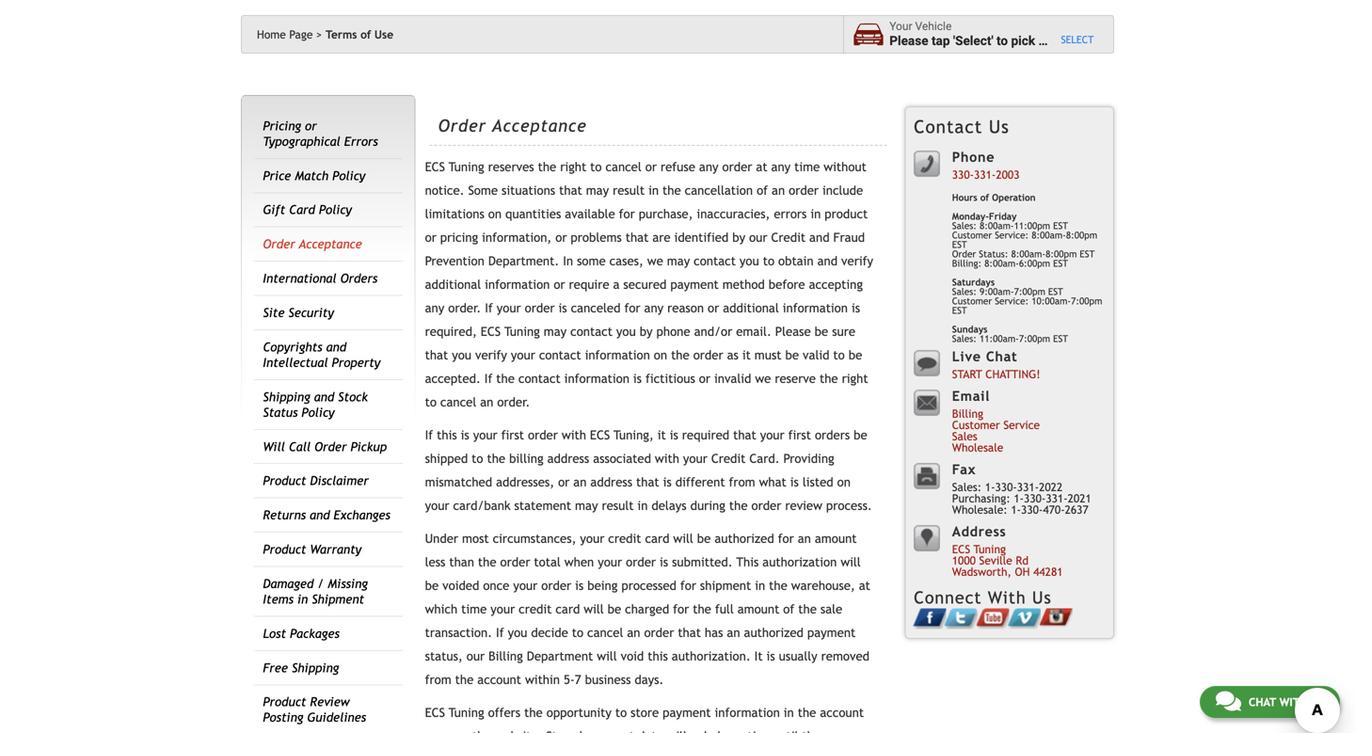Task type: locate. For each thing, give the bounding box(es) containing it.
that left has
[[678, 626, 701, 640]]

1 vertical spatial authorized
[[744, 626, 804, 640]]

331-
[[975, 168, 997, 181], [1018, 481, 1040, 494], [1047, 492, 1068, 505]]

3 product from the top
[[263, 695, 306, 710]]

and inside "copyrights and intellectual property"
[[326, 340, 347, 354]]

providing
[[784, 452, 835, 466]]

and left "fraud"
[[810, 230, 830, 245]]

product warranty
[[263, 542, 362, 557]]

0 vertical spatial account
[[478, 673, 522, 688]]

in
[[649, 183, 659, 198], [811, 207, 821, 221], [638, 499, 648, 513], [755, 579, 766, 593], [298, 592, 308, 607], [784, 706, 795, 720]]

site
[[263, 306, 285, 320]]

1 vertical spatial account
[[820, 706, 865, 720]]

2 horizontal spatial us
[[1311, 696, 1325, 709]]

1 vertical spatial chat
[[1249, 696, 1277, 709]]

2 first from the left
[[789, 428, 812, 443]]

copyrights
[[263, 340, 323, 354]]

contact
[[915, 116, 983, 137]]

sales: down billing:
[[953, 286, 977, 297]]

account inside under most circumstances, your credit card will be authorized for an amount less than the order total when your order is submitted. this authorization will be voided once your order is being processed for shipment in the warehouse, at which time your credit card will be charged for the full amount of the sale transaction. if you decide to cancel an order that has an authorized payment status, our billing department will void this authorization. it is usually removed from the account within 5-7 business days.
[[478, 673, 522, 688]]

the right during
[[730, 499, 748, 513]]

invalid
[[715, 372, 752, 386]]

authorized
[[715, 532, 775, 546], [744, 626, 804, 640]]

1 vertical spatial product
[[263, 542, 306, 557]]

0 vertical spatial service:
[[996, 230, 1029, 241]]

be down being
[[608, 602, 622, 617]]

sales: inside fax sales: 1-330-331-2022 purchasing: 1-330-331-2021 wholesale: 1-330-470-2637
[[953, 481, 982, 494]]

to left obtain
[[763, 254, 775, 268]]

in inside ecs tuning offers the opportunity to store payment information in the account page on the website. stored payment data will only be active until th
[[784, 706, 795, 720]]

2 vertical spatial us
[[1311, 696, 1325, 709]]

credit down required
[[712, 452, 746, 466]]

returns
[[263, 508, 306, 523]]

authorized up this
[[715, 532, 775, 546]]

1 vertical spatial acceptance
[[299, 237, 362, 252]]

for up authorization
[[778, 532, 795, 546]]

our inside ecs tuning reserves the right to cancel or refuse any order at any time without notice. some situations that may result in the cancellation of an order include limitations on quantities available for purchase, inaccuracies, errors in product or pricing information, or problems that are identified by our credit and fraud prevention department. in some cases, we may contact you to obtain and verify additional information or require a secured payment method before accepting any order. if your order is canceled for any reason or additional information is required, ecs tuning may contact you by phone and/or email. please be sure that you verify your contact information on the order as it must be valid to be accepted. if the contact information is fictitious or invalid we reserve the right to cancel an order.
[[750, 230, 768, 245]]

credit inside if this is your first order with ecs tuning, it is required that your first orders be shipped to the billing address associated with your credit card. providing mismatched addresses, or an address that is different from what is listed on your card/bank statement may result in delays during the order review process.
[[712, 452, 746, 466]]

to inside your vehicle please tap 'select' to pick a vehicle
[[997, 33, 1009, 49]]

authorization.
[[672, 649, 751, 664]]

address right billing
[[548, 452, 590, 466]]

service
[[1004, 418, 1041, 432]]

0 horizontal spatial chat
[[987, 349, 1018, 364]]

1 vertical spatial from
[[425, 673, 452, 688]]

the
[[538, 160, 557, 174], [663, 183, 681, 198], [671, 348, 690, 363], [497, 372, 515, 386], [820, 372, 839, 386], [487, 452, 506, 466], [730, 499, 748, 513], [478, 555, 497, 570], [769, 579, 788, 593], [693, 602, 712, 617], [799, 602, 817, 617], [455, 673, 474, 688], [525, 706, 543, 720], [798, 706, 817, 720], [473, 729, 491, 734]]

to left the pick
[[997, 33, 1009, 49]]

we down are
[[648, 254, 664, 268]]

connect
[[915, 588, 983, 608]]

our down transaction.
[[467, 649, 485, 664]]

card.
[[750, 452, 780, 466]]

gift
[[263, 203, 286, 217]]

330-331-2003 link
[[953, 168, 1020, 181]]

tuning
[[449, 160, 485, 174], [505, 325, 540, 339], [974, 543, 1007, 556], [449, 706, 485, 720]]

chat right comments image in the right of the page
[[1249, 696, 1277, 709]]

shipment
[[312, 592, 365, 607]]

amount down process.
[[815, 532, 857, 546]]

0 horizontal spatial we
[[648, 254, 664, 268]]

order
[[723, 160, 753, 174], [789, 183, 819, 198], [525, 301, 555, 316], [694, 348, 724, 363], [528, 428, 558, 443], [752, 499, 782, 513], [501, 555, 531, 570], [626, 555, 656, 570], [542, 579, 572, 593], [645, 626, 675, 640]]

order acceptance down gift card policy "link"
[[263, 237, 362, 252]]

card up "decide"
[[556, 602, 580, 617]]

3 sales: from the top
[[953, 333, 977, 344]]

1 horizontal spatial a
[[1039, 33, 1046, 49]]

damaged / missing items in shipment link
[[263, 577, 368, 607]]

customer inside email billing customer service sales wholesale
[[953, 418, 1001, 432]]

card/bank
[[453, 499, 511, 513]]

0 horizontal spatial credit
[[712, 452, 746, 466]]

some
[[468, 183, 498, 198]]

free shipping link
[[263, 661, 339, 675]]

6:00pm
[[1020, 258, 1051, 269]]

saturdays
[[953, 277, 995, 288]]

time down voided
[[462, 602, 487, 617]]

7:00pm down 10:00am-
[[1020, 333, 1051, 344]]

obtain
[[779, 254, 814, 268]]

if inside under most circumstances, your credit card will be authorized for an amount less than the order total when your order is submitted. this authorization will be voided once your order is being processed for shipment in the warehouse, at which time your credit card will be charged for the full amount of the sale transaction. if you decide to cancel an order that has an authorized payment status, our billing department will void this authorization. it is usually removed from the account within 5-7 business days.
[[496, 626, 504, 640]]

shipping
[[263, 390, 310, 404], [292, 661, 339, 675]]

1 horizontal spatial time
[[795, 160, 820, 174]]

1 horizontal spatial us
[[1033, 588, 1052, 608]]

pickup
[[351, 440, 387, 454]]

0 vertical spatial right
[[561, 160, 587, 174]]

in inside under most circumstances, your credit card will be authorized for an amount less than the order total when your order is submitted. this authorization will be voided once your order is being processed for shipment in the warehouse, at which time your credit card will be charged for the full amount of the sale transaction. if you decide to cancel an order that has an authorized payment status, our billing department will void this authorization. it is usually removed from the account within 5-7 business days.
[[755, 579, 766, 593]]

result inside ecs tuning reserves the right to cancel or refuse any order at any time without notice. some situations that may result in the cancellation of an order include limitations on quantities available for purchase, inaccuracies, errors in product or pricing information, or problems that are identified by our credit and fraud prevention department. in some cases, we may contact you to obtain and verify additional information or require a secured payment method before accepting any order. if your order is canceled for any reason or additional information is required, ecs tuning may contact you by phone and/or email. please be sure that you verify your contact information on the order as it must be valid to be accepted. if the contact information is fictitious or invalid we reserve the right to cancel an order.
[[613, 183, 645, 198]]

1 horizontal spatial first
[[789, 428, 812, 443]]

tuning inside address ecs tuning 1000 seville rd wadsworth, oh 44281
[[974, 543, 1007, 556]]

0 horizontal spatial additional
[[425, 277, 481, 292]]

sure
[[833, 325, 856, 339]]

from inside if this is your first order with ecs tuning, it is required that your first orders be shipped to the billing address associated with your credit card. providing mismatched addresses, or an address that is different from what is listed on your card/bank statement may result in delays during the order review process.
[[729, 475, 756, 490]]

of inside ecs tuning reserves the right to cancel or refuse any order at any time without notice. some situations that may result in the cancellation of an order include limitations on quantities available for purchase, inaccuracies, errors in product or pricing information, or problems that are identified by our credit and fraud prevention department. in some cases, we may contact you to obtain and verify additional information or require a secured payment method before accepting any order. if your order is canceled for any reason or additional information is required, ecs tuning may contact you by phone and/or email. please be sure that you verify your contact information on the order as it must be valid to be accepted. if the contact information is fictitious or invalid we reserve the right to cancel an order.
[[757, 183, 768, 198]]

7:00pm down 6:00pm on the right top of page
[[1015, 286, 1046, 297]]

2 customer from the top
[[953, 296, 993, 306]]

1 vertical spatial result
[[602, 499, 634, 513]]

1 vertical spatial it
[[658, 428, 666, 443]]

1 vertical spatial a
[[613, 277, 620, 292]]

information down department.
[[485, 277, 550, 292]]

payment inside under most circumstances, your credit card will be authorized for an amount less than the order total when your order is submitted. this authorization will be voided once your order is being processed for shipment in the warehouse, at which time your credit card will be charged for the full amount of the sale transaction. if you decide to cancel an order that has an authorized payment status, our billing department will void this authorization. it is usually removed from the account within 5-7 business days.
[[808, 626, 856, 640]]

typographical
[[263, 134, 341, 149]]

0 vertical spatial order acceptance
[[438, 116, 587, 136]]

shipping down packages
[[292, 661, 339, 675]]

3 customer from the top
[[953, 418, 1001, 432]]

1 horizontal spatial please
[[890, 33, 929, 49]]

1 vertical spatial credit
[[712, 452, 746, 466]]

within
[[525, 673, 560, 688]]

chat inside live chat start chatting!
[[987, 349, 1018, 364]]

be up submitted.
[[698, 532, 711, 546]]

product up the posting
[[263, 695, 306, 710]]

available
[[565, 207, 616, 221]]

of
[[361, 28, 371, 41], [757, 183, 768, 198], [981, 192, 990, 203], [784, 602, 795, 617]]

ecs up associated
[[590, 428, 610, 443]]

0 vertical spatial credit
[[609, 532, 642, 546]]

on up process.
[[838, 475, 851, 490]]

1 horizontal spatial billing
[[953, 407, 984, 420]]

1 sales: from the top
[[953, 220, 977, 231]]

1 vertical spatial additional
[[723, 301, 779, 316]]

tuning up some
[[449, 160, 485, 174]]

at inside under most circumstances, your credit card will be authorized for an amount less than the order total when your order is submitted. this authorization will be voided once your order is being processed for shipment in the warehouse, at which time your credit card will be charged for the full amount of the sale transaction. if you decide to cancel an order that has an authorized payment status, our billing department will void this authorization. it is usually removed from the account within 5-7 business days.
[[859, 579, 871, 593]]

and left stock
[[314, 390, 334, 404]]

0 horizontal spatial card
[[556, 602, 580, 617]]

2 vertical spatial with
[[1280, 696, 1308, 709]]

additional up email. on the right top
[[723, 301, 779, 316]]

1 horizontal spatial we
[[756, 372, 772, 386]]

0 vertical spatial please
[[890, 33, 929, 49]]

what
[[760, 475, 787, 490]]

most
[[462, 532, 489, 546]]

in inside if this is your first order with ecs tuning, it is required that your first orders be shipped to the billing address associated with your credit card. providing mismatched addresses, or an address that is different from what is listed on your card/bank statement may result in delays during the order review process.
[[638, 499, 648, 513]]

an right "addresses,"
[[574, 475, 587, 490]]

be inside ecs tuning offers the opportunity to store payment information in the account page on the website. stored payment data will only be active until th
[[718, 729, 732, 734]]

us right comments image in the right of the page
[[1311, 696, 1325, 709]]

authorized up it in the bottom of the page
[[744, 626, 804, 640]]

policy for gift card policy
[[319, 203, 352, 217]]

0 vertical spatial this
[[437, 428, 457, 443]]

order left status: in the right of the page
[[953, 249, 977, 259]]

0 horizontal spatial verify
[[476, 348, 507, 363]]

your vehicle please tap 'select' to pick a vehicle
[[890, 20, 1090, 49]]

0 vertical spatial our
[[750, 230, 768, 245]]

you left "decide"
[[508, 626, 528, 640]]

the up once
[[478, 555, 497, 570]]

0 vertical spatial address
[[548, 452, 590, 466]]

0 horizontal spatial a
[[613, 277, 620, 292]]

us
[[990, 116, 1010, 137], [1033, 588, 1052, 608], [1311, 696, 1325, 709]]

1 vertical spatial cancel
[[441, 395, 477, 410]]

listed
[[803, 475, 834, 490]]

under
[[425, 532, 459, 546]]

0 horizontal spatial time
[[462, 602, 487, 617]]

1 horizontal spatial by
[[733, 230, 746, 245]]

is left canceled
[[559, 301, 567, 316]]

product inside product review posting guidelines
[[263, 695, 306, 710]]

1 vertical spatial amount
[[738, 602, 780, 617]]

gift card policy
[[263, 203, 352, 217]]

property
[[332, 355, 381, 370]]

this up days.
[[648, 649, 668, 664]]

1 horizontal spatial at
[[859, 579, 871, 593]]

0 horizontal spatial please
[[776, 325, 811, 339]]

right up available
[[561, 160, 587, 174]]

at inside ecs tuning reserves the right to cancel or refuse any order at any time without notice. some situations that may result in the cancellation of an order include limitations on quantities available for purchase, inaccuracies, errors in product or pricing information, or problems that are identified by our credit and fraud prevention department. in some cases, we may contact you to obtain and verify additional information or require a secured payment method before accepting any order. if your order is canceled for any reason or additional information is required, ecs tuning may contact you by phone and/or email. please be sure that you verify your contact information on the order as it must be valid to be accepted. if the contact information is fictitious or invalid we reserve the right to cancel an order.
[[757, 160, 768, 174]]

it inside ecs tuning reserves the right to cancel or refuse any order at any time without notice. some situations that may result in the cancellation of an order include limitations on quantities available for purchase, inaccuracies, errors in product or pricing information, or problems that are identified by our credit and fraud prevention department. in some cases, we may contact you to obtain and verify additional information or require a secured payment method before accepting any order. if your order is canceled for any reason or additional information is required, ecs tuning may contact you by phone and/or email. please be sure that you verify your contact information on the order as it must be valid to be accepted. if the contact information is fictitious or invalid we reserve the right to cancel an order.
[[743, 348, 751, 363]]

please down the "your" on the top right of the page
[[890, 33, 929, 49]]

1 horizontal spatial additional
[[723, 301, 779, 316]]

free shipping
[[263, 661, 339, 675]]

shipping and stock status policy
[[263, 390, 368, 420]]

will inside ecs tuning offers the opportunity to store payment information in the account page on the website. stored payment data will only be active until th
[[667, 729, 687, 734]]

1 horizontal spatial from
[[729, 475, 756, 490]]

cancel left refuse at the top of page
[[606, 160, 642, 174]]

0 vertical spatial at
[[757, 160, 768, 174]]

of down warehouse,
[[784, 602, 795, 617]]

0 horizontal spatial account
[[478, 673, 522, 688]]

secured
[[624, 277, 667, 292]]

please inside ecs tuning reserves the right to cancel or refuse any order at any time without notice. some situations that may result in the cancellation of an order include limitations on quantities available for purchase, inaccuracies, errors in product or pricing information, or problems that are identified by our credit and fraud prevention department. in some cases, we may contact you to obtain and verify additional information or require a secured payment method before accepting any order. if your order is canceled for any reason or additional information is required, ecs tuning may contact you by phone and/or email. please be sure that you verify your contact information on the order as it must be valid to be accepted. if the contact information is fictitious or invalid we reserve the right to cancel an order.
[[776, 325, 811, 339]]

us for connect
[[1033, 588, 1052, 608]]

4 sales: from the top
[[953, 481, 982, 494]]

acceptance up "reserves"
[[492, 116, 587, 136]]

2 vertical spatial policy
[[302, 405, 335, 420]]

0 vertical spatial time
[[795, 160, 820, 174]]

payment up only
[[663, 706, 711, 720]]

time inside under most circumstances, your credit card will be authorized for an amount less than the order total when your order is submitted. this authorization will be voided once your order is being processed for shipment in the warehouse, at which time your credit card will be charged for the full amount of the sale transaction. if you decide to cancel an order that has an authorized payment status, our billing department will void this authorization. it is usually removed from the account within 5-7 business days.
[[462, 602, 487, 617]]

0 vertical spatial a
[[1039, 33, 1046, 49]]

service:
[[996, 230, 1029, 241], [996, 296, 1029, 306]]

0 horizontal spatial acceptance
[[299, 237, 362, 252]]

select
[[1062, 34, 1095, 45]]

product for product disclaimer
[[263, 474, 306, 488]]

to inside ecs tuning offers the opportunity to store payment information in the account page on the website. stored payment data will only be active until th
[[616, 706, 627, 720]]

0 vertical spatial chat
[[987, 349, 1018, 364]]

us down the 44281 on the bottom of page
[[1033, 588, 1052, 608]]

department.
[[489, 254, 560, 268]]

2 product from the top
[[263, 542, 306, 557]]

order. up billing
[[497, 395, 530, 410]]

disclaimer
[[310, 474, 369, 488]]

contact us
[[915, 116, 1010, 137]]

cancel up void
[[588, 626, 624, 640]]

order down what
[[752, 499, 782, 513]]

chat down '11:00am-'
[[987, 349, 1018, 364]]

additional down "prevention"
[[425, 277, 481, 292]]

and for shipping and stock status policy
[[314, 390, 334, 404]]

and down product disclaimer link
[[310, 508, 330, 523]]

policy down errors
[[333, 168, 366, 183]]

in
[[563, 254, 574, 268]]

from
[[729, 475, 756, 490], [425, 673, 452, 688]]

may down are
[[667, 254, 690, 268]]

1 vertical spatial credit
[[519, 602, 552, 617]]

0 vertical spatial result
[[613, 183, 645, 198]]

0 horizontal spatial right
[[561, 160, 587, 174]]

1 vertical spatial order acceptance
[[263, 237, 362, 252]]

email
[[953, 388, 991, 404]]

2 vertical spatial product
[[263, 695, 306, 710]]

5-
[[564, 673, 575, 688]]

0 vertical spatial us
[[990, 116, 1010, 137]]

match
[[295, 168, 329, 183]]

information up active
[[715, 706, 780, 720]]

an inside if this is your first order with ecs tuning, it is required that your first orders be shipped to the billing address associated with your credit card. providing mismatched addresses, or an address that is different from what is listed on your card/bank statement may result in delays during the order review process.
[[574, 475, 587, 490]]

or down in
[[554, 277, 566, 292]]

0 vertical spatial product
[[263, 474, 306, 488]]

billing inside under most circumstances, your credit card will be authorized for an amount less than the order total when your order is submitted. this authorization will be voided once your order is being processed for shipment in the warehouse, at which time your credit card will be charged for the full amount of the sale transaction. if you decide to cancel an order that has an authorized payment status, our billing department will void this authorization. it is usually removed from the account within 5-7 business days.
[[489, 649, 523, 664]]

any
[[700, 160, 719, 174], [772, 160, 791, 174], [425, 301, 445, 316], [645, 301, 664, 316]]

331- inside phone 330-331-2003
[[975, 168, 997, 181]]

call
[[289, 440, 311, 454]]

result inside if this is your first order with ecs tuning, it is required that your first orders be shipped to the billing address associated with your credit card. providing mismatched addresses, or an address that is different from what is listed on your card/bank statement may result in delays during the order review process.
[[602, 499, 634, 513]]

9:00am-
[[980, 286, 1015, 297]]

under most circumstances, your credit card will be authorized for an amount less than the order total when your order is submitted. this authorization will be voided once your order is being processed for shipment in the warehouse, at which time your credit card will be charged for the full amount of the sale transaction. if you decide to cancel an order that has an authorized payment status, our billing department will void this authorization. it is usually removed from the account within 5-7 business days.
[[425, 532, 871, 688]]

sales: down the hours
[[953, 220, 977, 231]]

0 vertical spatial from
[[729, 475, 756, 490]]

ecs inside ecs tuning offers the opportunity to store payment information in the account page on the website. stored payment data will only be active until th
[[425, 706, 445, 720]]

use
[[375, 28, 394, 41]]

required
[[683, 428, 730, 443]]

you down canceled
[[617, 325, 636, 339]]

0 horizontal spatial 331-
[[975, 168, 997, 181]]

0 vertical spatial card
[[646, 532, 670, 546]]

1 service: from the top
[[996, 230, 1029, 241]]

a right the pick
[[1039, 33, 1046, 49]]

0 horizontal spatial from
[[425, 673, 452, 688]]

product disclaimer
[[263, 474, 369, 488]]

1 first from the left
[[502, 428, 525, 443]]

8:00am- up 9:00am-
[[985, 258, 1020, 269]]

0 vertical spatial policy
[[333, 168, 366, 183]]

0 horizontal spatial address
[[548, 452, 590, 466]]

may
[[586, 183, 609, 198], [667, 254, 690, 268], [544, 325, 567, 339], [575, 499, 598, 513]]

product
[[825, 207, 868, 221]]

be right only
[[718, 729, 732, 734]]

/
[[318, 577, 324, 591]]

information down canceled
[[585, 348, 651, 363]]

and
[[810, 230, 830, 245], [818, 254, 838, 268], [326, 340, 347, 354], [314, 390, 334, 404], [310, 508, 330, 523]]

this
[[437, 428, 457, 443], [648, 649, 668, 664]]

and for copyrights and intellectual property
[[326, 340, 347, 354]]

billing down transaction.
[[489, 649, 523, 664]]

is up processed
[[660, 555, 669, 570]]

verify
[[842, 254, 874, 268], [476, 348, 507, 363]]

2 horizontal spatial with
[[1280, 696, 1308, 709]]

be down 'sure' on the right top of page
[[849, 348, 863, 363]]

offers
[[488, 706, 521, 720]]

will up warehouse,
[[841, 555, 861, 570]]

1 horizontal spatial credit
[[609, 532, 642, 546]]

1 vertical spatial billing
[[489, 649, 523, 664]]

order up once
[[501, 555, 531, 570]]

330- down phone
[[953, 168, 975, 181]]

hours of operation monday-friday sales: 8:00am-11:00pm est customer service: 8:00am-8:00pm est order status: 8:00am-8:00pm est billing: 8:00am-6:00pm est saturdays sales: 9:00am-7:00pm est customer service: 10:00am-7:00pm est sundays sales: 11:00am-7:00pm est
[[953, 192, 1103, 344]]

order inside hours of operation monday-friday sales: 8:00am-11:00pm est customer service: 8:00am-8:00pm est order status: 8:00am-8:00pm est billing: 8:00am-6:00pm est saturdays sales: 9:00am-7:00pm est customer service: 10:00am-7:00pm est sundays sales: 11:00am-7:00pm est
[[953, 249, 977, 259]]

an up errors
[[772, 183, 786, 198]]

0 vertical spatial with
[[562, 428, 587, 443]]

result up purchase,
[[613, 183, 645, 198]]

canceled
[[571, 301, 621, 316]]

billing down email
[[953, 407, 984, 420]]

0 vertical spatial billing
[[953, 407, 984, 420]]

product down returns
[[263, 542, 306, 557]]

2 vertical spatial cancel
[[588, 626, 624, 640]]

or up statement
[[559, 475, 570, 490]]

intellectual
[[263, 355, 328, 370]]

1 vertical spatial customer
[[953, 296, 993, 306]]

payment
[[671, 277, 719, 292], [808, 626, 856, 640], [663, 706, 711, 720], [586, 729, 635, 734]]

product up returns
[[263, 474, 306, 488]]

product for product warranty
[[263, 542, 306, 557]]

start
[[953, 368, 983, 381]]

1 vertical spatial by
[[640, 325, 653, 339]]

business
[[585, 673, 631, 688]]

or left invalid
[[699, 372, 711, 386]]

1 horizontal spatial this
[[648, 649, 668, 664]]

from inside under most circumstances, your credit card will be authorized for an amount less than the order total when your order is submitted. this authorization will be voided once your order is being processed for shipment in the warehouse, at which time your credit card will be charged for the full amount of the sale transaction. if you decide to cancel an order that has an authorized payment status, our billing department will void this authorization. it is usually removed from the account within 5-7 business days.
[[425, 673, 452, 688]]

1 horizontal spatial chat
[[1249, 696, 1277, 709]]

vehicle
[[916, 20, 952, 33]]

product disclaimer link
[[263, 474, 369, 488]]

shipping inside 'shipping and stock status policy'
[[263, 390, 310, 404]]

without
[[824, 160, 867, 174]]

0 vertical spatial shipping
[[263, 390, 310, 404]]

a inside your vehicle please tap 'select' to pick a vehicle
[[1039, 33, 1046, 49]]

you up method
[[740, 254, 760, 268]]

0 vertical spatial verify
[[842, 254, 874, 268]]

and inside 'shipping and stock status policy'
[[314, 390, 334, 404]]

1 vertical spatial address
[[591, 475, 633, 490]]

1 horizontal spatial with
[[655, 452, 680, 466]]

1 vertical spatial right
[[842, 372, 869, 386]]

it right as
[[743, 348, 751, 363]]

0 horizontal spatial this
[[437, 428, 457, 443]]

account down removed
[[820, 706, 865, 720]]

or inside pricing or typographical errors
[[305, 119, 317, 133]]

in left delays
[[638, 499, 648, 513]]

0 vertical spatial acceptance
[[492, 116, 587, 136]]

packages
[[290, 627, 340, 641]]

1 horizontal spatial our
[[750, 230, 768, 245]]

acceptance up the international orders link
[[299, 237, 362, 252]]

problems
[[571, 230, 622, 245]]

1 product from the top
[[263, 474, 306, 488]]

1 horizontal spatial amount
[[815, 532, 857, 546]]

right
[[561, 160, 587, 174], [842, 372, 869, 386]]

8:00pm right '11:00pm'
[[1067, 230, 1098, 241]]

product review posting guidelines link
[[263, 695, 366, 725]]

if right accepted. at the bottom
[[485, 372, 493, 386]]

be inside if this is your first order with ecs tuning, it is required that your first orders be shipped to the billing address associated with your credit card. providing mismatched addresses, or an address that is different from what is listed on your card/bank statement may result in delays during the order review process.
[[854, 428, 868, 443]]



Task type: vqa. For each thing, say whether or not it's contained in the screenshot.
Your Vehicle Please Tap 'Select' To Pick A Vehicle
yes



Task type: describe. For each thing, give the bounding box(es) containing it.
removed
[[822, 649, 870, 664]]

that left are
[[626, 230, 649, 245]]

0 horizontal spatial with
[[562, 428, 587, 443]]

errors
[[774, 207, 807, 221]]

0 horizontal spatial by
[[640, 325, 653, 339]]

site security link
[[263, 306, 334, 320]]

that up available
[[559, 183, 583, 198]]

1 horizontal spatial right
[[842, 372, 869, 386]]

billing:
[[953, 258, 982, 269]]

2003
[[997, 168, 1020, 181]]

may up available
[[586, 183, 609, 198]]

free
[[263, 661, 288, 675]]

1 vertical spatial verify
[[476, 348, 507, 363]]

may down in
[[544, 325, 567, 339]]

pricing or typographical errors link
[[263, 119, 378, 149]]

transaction.
[[425, 626, 493, 640]]

it inside if this is your first order with ecs tuning, it is required that your first orders be shipped to the billing address associated with your credit card. providing mismatched addresses, or an address that is different from what is listed on your card/bank statement may result in delays during the order review process.
[[658, 428, 666, 443]]

in right errors
[[811, 207, 821, 221]]

and for returns and exchanges
[[310, 508, 330, 523]]

full
[[716, 602, 734, 617]]

the down offers at the left of the page
[[473, 729, 491, 734]]

for down secured
[[625, 301, 641, 316]]

1 vertical spatial 8:00pm
[[1046, 249, 1078, 259]]

order down and/or
[[694, 348, 724, 363]]

lost packages link
[[263, 627, 340, 641]]

department
[[527, 649, 594, 664]]

cancel inside under most circumstances, your credit card will be authorized for an amount less than the order total when your order is submitted. this authorization will be voided once your order is being processed for shipment in the warehouse, at which time your credit card will be charged for the full amount of the sale transaction. if you decide to cancel an order that has an authorized payment status, our billing department will void this authorization. it is usually removed from the account within 5-7 business days.
[[588, 626, 624, 640]]

voided
[[443, 579, 480, 593]]

email.
[[737, 325, 772, 339]]

0 vertical spatial amount
[[815, 532, 857, 546]]

pricing
[[441, 230, 479, 245]]

1- left 2022
[[1015, 492, 1025, 505]]

or left refuse at the top of page
[[646, 160, 657, 174]]

data
[[638, 729, 663, 734]]

status
[[263, 405, 298, 420]]

will up business
[[597, 649, 617, 664]]

may inside if this is your first order with ecs tuning, it is required that your first orders be shipped to the billing address associated with your credit card. providing mismatched addresses, or an address that is different from what is listed on your card/bank statement may result in delays during the order review process.
[[575, 499, 598, 513]]

the up website.
[[525, 706, 543, 720]]

any down secured
[[645, 301, 664, 316]]

process.
[[827, 499, 873, 513]]

pricing
[[263, 119, 301, 133]]

1 horizontal spatial order acceptance
[[438, 116, 587, 136]]

review
[[310, 695, 350, 710]]

if down department.
[[485, 301, 493, 316]]

price match policy link
[[263, 168, 366, 183]]

sales link
[[953, 430, 978, 443]]

information,
[[482, 230, 552, 245]]

in inside the damaged / missing items in shipment
[[298, 592, 308, 607]]

phone
[[657, 325, 691, 339]]

pick
[[1012, 33, 1036, 49]]

as
[[727, 348, 739, 363]]

order down gift on the top left of the page
[[263, 237, 295, 252]]

or up and/or
[[708, 301, 720, 316]]

email billing customer service sales wholesale
[[953, 388, 1041, 454]]

0 vertical spatial we
[[648, 254, 664, 268]]

order up processed
[[626, 555, 656, 570]]

days.
[[635, 673, 664, 688]]

order down "total"
[[542, 579, 572, 593]]

policy for price match policy
[[333, 168, 366, 183]]

to right valid
[[834, 348, 845, 363]]

product for product review posting guidelines
[[263, 695, 306, 710]]

2 sales: from the top
[[953, 286, 977, 297]]

0 horizontal spatial us
[[990, 116, 1010, 137]]

wholesale link
[[953, 441, 1004, 454]]

ecs right required,
[[481, 325, 501, 339]]

oh
[[1016, 565, 1031, 578]]

payment inside ecs tuning reserves the right to cancel or refuse any order at any time without notice. some situations that may result in the cancellation of an order include limitations on quantities available for purchase, inaccuracies, errors in product or pricing information, or problems that are identified by our credit and fraud prevention department. in some cases, we may contact you to obtain and verify additional information or require a secured payment method before accepting any order. if your order is canceled for any reason or additional information is required, ecs tuning may contact you by phone and/or email. please be sure that you verify your contact information on the order as it must be valid to be accepted. if the contact information is fictitious or invalid we reserve the right to cancel an order.
[[671, 277, 719, 292]]

order up "cancellation"
[[723, 160, 753, 174]]

0 horizontal spatial credit
[[519, 602, 552, 617]]

policy inside 'shipping and stock status policy'
[[302, 405, 335, 420]]

wadsworth,
[[953, 565, 1012, 578]]

this inside under most circumstances, your credit card will be authorized for an amount less than the order total when your order is submitted. this authorization will be voided once your order is being processed for shipment in the warehouse, at which time your credit card will be charged for the full amount of the sale transaction. if you decide to cancel an order that has an authorized payment status, our billing department will void this authorization. it is usually removed from the account within 5-7 business days.
[[648, 649, 668, 664]]

situations
[[502, 183, 556, 198]]

any up errors
[[772, 160, 791, 174]]

to inside if this is your first order with ecs tuning, it is required that your first orders be shipped to the billing address associated with your credit card. providing mismatched addresses, or an address that is different from what is listed on your card/bank statement may result in delays during the order review process.
[[472, 452, 484, 466]]

for down submitted.
[[681, 579, 697, 593]]

credit inside ecs tuning reserves the right to cancel or refuse any order at any time without notice. some situations that may result in the cancellation of an order include limitations on quantities available for purchase, inaccuracies, errors in product or pricing information, or problems that are identified by our credit and fraud prevention department. in some cases, we may contact you to obtain and verify additional information or require a secured payment method before accepting any order. if your order is canceled for any reason or additional information is required, ecs tuning may contact you by phone and/or email. please be sure that you verify your contact information on the order as it must be valid to be accepted. if the contact information is fictitious or invalid we reserve the right to cancel an order.
[[772, 230, 806, 245]]

2 horizontal spatial 331-
[[1047, 492, 1068, 505]]

guidelines
[[307, 711, 366, 725]]

rd
[[1016, 554, 1029, 567]]

order up errors
[[789, 183, 819, 198]]

tuning inside ecs tuning offers the opportunity to store payment information in the account page on the website. stored payment data will only be active until th
[[449, 706, 485, 720]]

8:00am- up status: in the right of the page
[[980, 220, 1015, 231]]

is up 'sure' on the right top of page
[[852, 301, 861, 316]]

that down required,
[[425, 348, 448, 363]]

ecs tuning reserves the right to cancel or refuse any order at any time without notice. some situations that may result in the cancellation of an order include limitations on quantities available for purchase, inaccuracies, errors in product or pricing information, or problems that are identified by our credit and fraud prevention department. in some cases, we may contact you to obtain and verify additional information or require a secured payment method before accepting any order. if your order is canceled for any reason or additional information is required, ecs tuning may contact you by phone and/or email. please be sure that you verify your contact information on the order as it must be valid to be accepted. if the contact information is fictitious or invalid we reserve the right to cancel an order.
[[425, 160, 874, 410]]

if inside if this is your first order with ecs tuning, it is required that your first orders be shipped to the billing address associated with your credit card. providing mismatched addresses, or an address that is different from what is listed on your card/bank statement may result in delays during the order review process.
[[425, 428, 433, 443]]

copyrights and intellectual property
[[263, 340, 381, 370]]

of inside under most circumstances, your credit card will be authorized for an amount less than the order total when your order is submitted. this authorization will be voided once your order is being processed for shipment in the warehouse, at which time your credit card will be charged for the full amount of the sale transaction. if you decide to cancel an order that has an authorized payment status, our billing department will void this authorization. it is usually removed from the account within 5-7 business days.
[[784, 602, 795, 617]]

are
[[653, 230, 671, 245]]

on inside if this is your first order with ecs tuning, it is required that your first orders be shipped to the billing address associated with your credit card. providing mismatched addresses, or an address that is different from what is listed on your card/bank statement may result in delays during the order review process.
[[838, 475, 851, 490]]

to down accepted. at the bottom
[[425, 395, 437, 410]]

processed
[[622, 579, 677, 593]]

0 horizontal spatial order acceptance
[[263, 237, 362, 252]]

friday
[[990, 211, 1017, 222]]

authorization
[[763, 555, 837, 570]]

inaccuracies,
[[697, 207, 771, 221]]

1 customer from the top
[[953, 230, 993, 241]]

the down authorization
[[769, 579, 788, 593]]

you inside under most circumstances, your credit card will be authorized for an amount less than the order total when your order is submitted. this authorization will be voided once your order is being processed for shipment in the warehouse, at which time your credit card will be charged for the full amount of the sale transaction. if you decide to cancel an order that has an authorized payment status, our billing department will void this authorization. it is usually removed from the account within 5-7 business days.
[[508, 626, 528, 640]]

1000
[[953, 554, 976, 567]]

the right accepted. at the bottom
[[497, 372, 515, 386]]

for right the charged
[[673, 602, 690, 617]]

order up billing
[[528, 428, 558, 443]]

to up available
[[591, 160, 602, 174]]

being
[[588, 579, 618, 593]]

comments image
[[1217, 690, 1242, 713]]

1- right wholesale:
[[1012, 503, 1022, 516]]

has
[[705, 626, 724, 640]]

some
[[577, 254, 606, 268]]

0 vertical spatial cancel
[[606, 160, 642, 174]]

total
[[534, 555, 561, 570]]

7:00pm right 9:00am-
[[1072, 296, 1103, 306]]

active
[[735, 729, 769, 734]]

payment down opportunity
[[586, 729, 635, 734]]

ecs tuning offers the opportunity to store payment information in the account page on the website. stored payment data will only be active until th
[[425, 706, 865, 734]]

any up "cancellation"
[[700, 160, 719, 174]]

330- down 2022
[[1022, 503, 1044, 516]]

the left sale
[[799, 602, 817, 617]]

an down accepted. at the bottom
[[480, 395, 494, 410]]

8:00am- up 6:00pm on the right top of page
[[1032, 230, 1067, 241]]

stock
[[338, 390, 368, 404]]

for right available
[[619, 207, 635, 221]]

ecs inside if this is your first order with ecs tuning, it is required that your first orders be shipped to the billing address associated with your credit card. providing mismatched addresses, or an address that is different from what is listed on your card/bank statement may result in delays during the order review process.
[[590, 428, 610, 443]]

with
[[989, 588, 1027, 608]]

time inside ecs tuning reserves the right to cancel or refuse any order at any time without notice. some situations that may result in the cancellation of an order include limitations on quantities available for purchase, inaccuracies, errors in product or pricing information, or problems that are identified by our credit and fraud prevention department. in some cases, we may contact you to obtain and verify additional information or require a secured payment method before accepting any order. if your order is canceled for any reason or additional information is required, ecs tuning may contact you by phone and/or email. please be sure that you verify your contact information on the order as it must be valid to be accepted. if the contact information is fictitious or invalid we reserve the right to cancel an order.
[[795, 160, 820, 174]]

or inside if this is your first order with ecs tuning, it is required that your first orders be shipped to the billing address associated with your credit card. providing mismatched addresses, or an address that is different from what is listed on your card/bank statement may result in delays during the order review process.
[[559, 475, 570, 490]]

2637
[[1066, 503, 1089, 516]]

1 vertical spatial shipping
[[292, 661, 339, 675]]

order right call
[[315, 440, 347, 454]]

will down being
[[584, 602, 604, 617]]

that inside under most circumstances, your credit card will be authorized for an amount less than the order total when your order is submitted. this authorization will be voided once your order is being processed for shipment in the warehouse, at which time your credit card will be charged for the full amount of the sale transaction. if you decide to cancel an order that has an authorized payment status, our billing department will void this authorization. it is usually removed from the account within 5-7 business days.
[[678, 626, 701, 640]]

price
[[263, 168, 291, 183]]

the down status,
[[455, 673, 474, 688]]

than
[[450, 555, 475, 570]]

1 horizontal spatial order.
[[497, 395, 530, 410]]

us for chat
[[1311, 696, 1325, 709]]

the left billing
[[487, 452, 506, 466]]

or left pricing
[[425, 230, 437, 245]]

an right has
[[727, 626, 741, 640]]

missing
[[328, 577, 368, 591]]

any up required,
[[425, 301, 445, 316]]

this
[[737, 555, 759, 570]]

an up authorization
[[798, 532, 812, 546]]

0 vertical spatial authorized
[[715, 532, 775, 546]]

lost packages
[[263, 627, 340, 641]]

that up card.
[[734, 428, 757, 443]]

is right what
[[791, 475, 799, 490]]

and up accepting
[[818, 254, 838, 268]]

usually
[[779, 649, 818, 664]]

a inside ecs tuning reserves the right to cancel or refuse any order at any time without notice. some situations that may result in the cancellation of an order include limitations on quantities available for purchase, inaccuracies, errors in product or pricing information, or problems that are identified by our credit and fraud prevention department. in some cases, we may contact you to obtain and verify additional information or require a secured payment method before accepting any order. if your order is canceled for any reason or additional information is required, ecs tuning may contact you by phone and/or email. please be sure that you verify your contact information on the order as it must be valid to be accepted. if the contact information is fictitious or invalid we reserve the right to cancel an order.
[[613, 277, 620, 292]]

home
[[257, 28, 286, 41]]

0 vertical spatial by
[[733, 230, 746, 245]]

method
[[723, 277, 765, 292]]

ecs up notice. at top left
[[425, 160, 445, 174]]

0 vertical spatial 8:00pm
[[1067, 230, 1098, 241]]

on inside ecs tuning offers the opportunity to store payment information in the account page on the website. stored payment data will only be active until th
[[455, 729, 469, 734]]

1 horizontal spatial 331-
[[1018, 481, 1040, 494]]

1 vertical spatial card
[[556, 602, 580, 617]]

live
[[953, 349, 982, 364]]

fictitious
[[646, 372, 696, 386]]

of left the use
[[361, 28, 371, 41]]

is right it in the bottom of the page
[[767, 649, 776, 664]]

during
[[691, 499, 726, 513]]

chat with us link
[[1201, 686, 1341, 718]]

the up purchase,
[[663, 183, 681, 198]]

once
[[483, 579, 510, 593]]

the left 'full'
[[693, 602, 712, 617]]

the up the situations
[[538, 160, 557, 174]]

tuning,
[[614, 428, 654, 443]]

0 vertical spatial additional
[[425, 277, 481, 292]]

lost
[[263, 627, 286, 641]]

home page
[[257, 28, 313, 41]]

be down less
[[425, 579, 439, 593]]

billing link
[[953, 407, 984, 420]]

please inside your vehicle please tap 'select' to pick a vehicle
[[890, 33, 929, 49]]

store
[[631, 706, 659, 720]]

this inside if this is your first order with ecs tuning, it is required that your first orders be shipped to the billing address associated with your credit card. providing mismatched addresses, or an address that is different from what is listed on your card/bank statement may result in delays during the order review process.
[[437, 428, 457, 443]]

order down department.
[[525, 301, 555, 316]]

on up fictitious on the bottom
[[654, 348, 668, 363]]

44281
[[1034, 565, 1064, 578]]

order down the charged
[[645, 626, 675, 640]]

0 horizontal spatial order.
[[448, 301, 481, 316]]

international
[[263, 271, 337, 286]]

account inside ecs tuning offers the opportunity to store payment information in the account page on the website. stored payment data will only be active until th
[[820, 706, 865, 720]]

1 horizontal spatial address
[[591, 475, 633, 490]]

information down accepting
[[783, 301, 848, 316]]

which
[[425, 602, 458, 617]]

information up "tuning,"
[[565, 372, 630, 386]]

330- inside phone 330-331-2003
[[953, 168, 975, 181]]

ecs inside address ecs tuning 1000 seville rd wadsworth, oh 44281
[[953, 543, 971, 556]]

1 horizontal spatial card
[[646, 532, 670, 546]]

or up in
[[556, 230, 567, 245]]

1 vertical spatial with
[[655, 452, 680, 466]]

to inside under most circumstances, your credit card will be authorized for an amount less than the order total when your order is submitted. this authorization will be voided once your order is being processed for shipment in the warehouse, at which time your credit card will be charged for the full amount of the sale transaction. if you decide to cancel an order that has an authorized payment status, our billing department will void this authorization. it is usually removed from the account within 5-7 business days.
[[572, 626, 584, 640]]

associated
[[593, 452, 652, 466]]

1- up wholesale:
[[986, 481, 996, 494]]

is up shipped
[[461, 428, 470, 443]]

information inside ecs tuning offers the opportunity to store payment information in the account page on the website. stored payment data will only be active until th
[[715, 706, 780, 720]]

2 service: from the top
[[996, 296, 1029, 306]]

connect with us
[[915, 588, 1052, 608]]

phone 330-331-2003
[[953, 149, 1020, 181]]

your
[[890, 20, 913, 33]]

posting
[[263, 711, 304, 725]]

site security
[[263, 306, 334, 320]]

terms
[[326, 28, 357, 41]]

our inside under most circumstances, your credit card will be authorized for an amount less than the order total when your order is submitted. this authorization will be voided once your order is being processed for shipment in the warehouse, at which time your credit card will be charged for the full amount of the sale transaction. if you decide to cancel an order that has an authorized payment status, our billing department will void this authorization. it is usually removed from the account within 5-7 business days.
[[467, 649, 485, 664]]

order up notice. at top left
[[438, 116, 487, 136]]

470-
[[1044, 503, 1066, 516]]

billing
[[510, 452, 544, 466]]

of inside hours of operation monday-friday sales: 8:00am-11:00pm est customer service: 8:00am-8:00pm est order status: 8:00am-8:00pm est billing: 8:00am-6:00pm est saturdays sales: 9:00am-7:00pm est customer service: 10:00am-7:00pm est sundays sales: 11:00am-7:00pm est
[[981, 192, 990, 203]]

the down valid
[[820, 372, 839, 386]]

you up accepted. at the bottom
[[452, 348, 472, 363]]

330- up wholesale:
[[996, 481, 1018, 494]]

330- left 2637
[[1025, 492, 1047, 505]]

is left fictitious on the bottom
[[634, 372, 642, 386]]

chatting!
[[986, 368, 1041, 381]]

delays
[[652, 499, 687, 513]]

stored
[[546, 729, 583, 734]]

purchase,
[[639, 207, 693, 221]]

in up purchase,
[[649, 183, 659, 198]]

billing inside email billing customer service sales wholesale
[[953, 407, 984, 420]]

security
[[289, 306, 334, 320]]

0 horizontal spatial amount
[[738, 602, 780, 617]]

that up delays
[[637, 475, 660, 490]]



